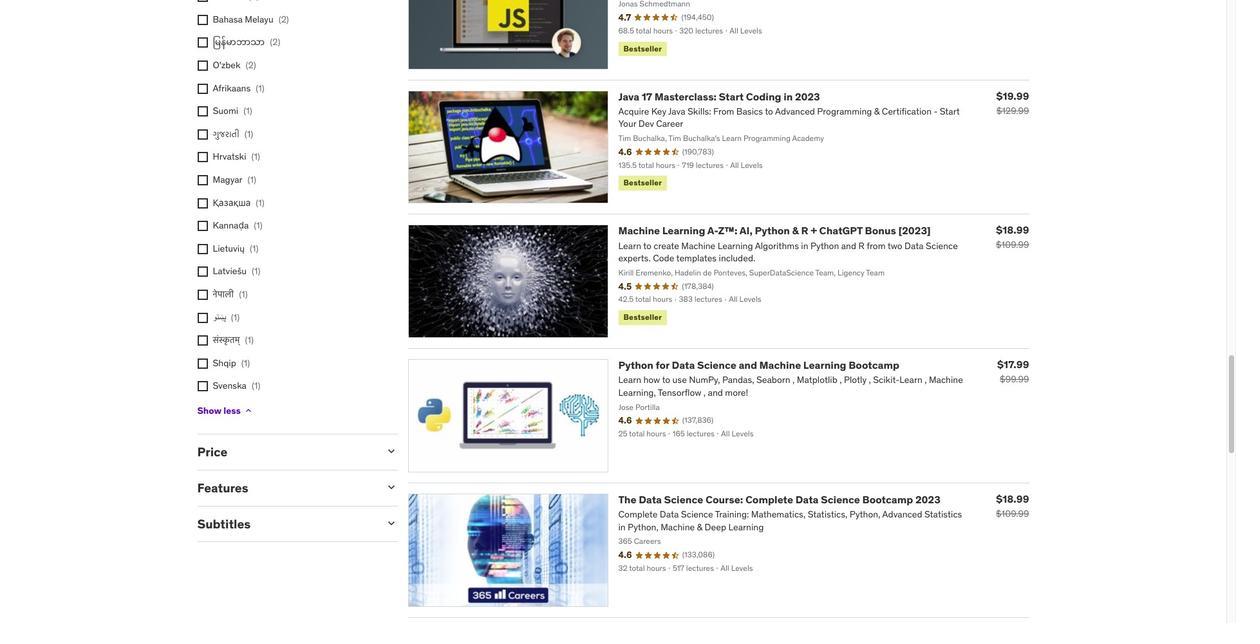 Task type: vqa. For each thing, say whether or not it's contained in the screenshot.


Task type: describe. For each thing, give the bounding box(es) containing it.
lietuvių
[[213, 243, 245, 254]]

small image for subtitles
[[385, 517, 398, 530]]

xsmall image for hrvatski
[[197, 152, 208, 163]]

python for data science and machine learning bootcamp link
[[619, 359, 900, 372]]

hrvatski
[[213, 151, 246, 163]]

xsmall image for latviešu
[[197, 267, 208, 277]]

and
[[739, 359, 758, 372]]

$18.99 $109.99 for machine learning a-z™: ai, python & r + chatgpt bonus [2023]
[[997, 224, 1030, 251]]

xsmall image for မြန်မာဘာသာ
[[197, 38, 208, 48]]

नेपाली
[[213, 289, 234, 300]]

संस्कृतम्
[[213, 334, 240, 346]]

xsmall image for नेपाली
[[197, 290, 208, 300]]

1 horizontal spatial data
[[672, 359, 695, 372]]

machine learning a-z™: ai, python & r + chatgpt bonus [2023]
[[619, 224, 931, 237]]

for
[[656, 359, 670, 372]]

svenska
[[213, 380, 247, 392]]

suomi
[[213, 105, 239, 117]]

0 horizontal spatial machine
[[619, 224, 660, 237]]

(2) for o'zbek (2)
[[246, 59, 256, 71]]

kannaḍa
[[213, 220, 249, 231]]

$109.99 for machine learning a-z™: ai, python & r + chatgpt bonus [2023]
[[997, 239, 1030, 251]]

java 17 masterclass: start coding in 2023
[[619, 90, 821, 103]]

the data science course: complete data science bootcamp 2023 link
[[619, 493, 941, 506]]

(1) for lietuvių (1)
[[250, 243, 259, 254]]

(1) for afrikaans (1)
[[256, 82, 265, 94]]

پښتو (1)
[[213, 312, 240, 323]]

the data science course: complete data science bootcamp 2023
[[619, 493, 941, 506]]

1 vertical spatial python
[[619, 359, 654, 372]]

xsmall image for afrikaans
[[197, 84, 208, 94]]

xsmall image for o'zbek
[[197, 61, 208, 71]]

price button
[[197, 444, 375, 460]]

the
[[619, 493, 637, 506]]

z™:
[[719, 224, 738, 237]]

xsmall image for svenska
[[197, 382, 208, 392]]

subtitles button
[[197, 516, 375, 532]]

afrikaans (1)
[[213, 82, 265, 94]]

small image
[[385, 445, 398, 458]]

small image for features
[[385, 481, 398, 494]]

(1) for shqip (1)
[[241, 357, 250, 369]]

r
[[802, 224, 809, 237]]

start
[[719, 90, 744, 103]]

subtitles
[[197, 516, 251, 532]]

ગુજરાતી
[[213, 128, 240, 140]]

show
[[197, 405, 222, 417]]

show less
[[197, 405, 241, 417]]

o'zbek (2)
[[213, 59, 256, 71]]

bahasa melayu (2)
[[213, 13, 289, 25]]

features button
[[197, 480, 375, 496]]

shqip
[[213, 357, 236, 369]]

xsmall image for қазақша
[[197, 198, 208, 208]]

show less button
[[197, 398, 254, 424]]

$109.99 for the data science course: complete data science bootcamp 2023
[[997, 508, 1030, 520]]

bootcamp for learning
[[849, 359, 900, 372]]

kannaḍa (1)
[[213, 220, 263, 231]]

(1) for پښتو (1)
[[231, 312, 240, 323]]

price
[[197, 444, 228, 460]]

(1) for latviešu (1)
[[252, 266, 261, 277]]

svenska (1)
[[213, 380, 261, 392]]

қазақша
[[213, 197, 251, 208]]

0 vertical spatial 2023
[[796, 90, 821, 103]]

မြန်မာဘာသာ (2)
[[213, 36, 280, 48]]

(1) for नेपाली (1)
[[239, 289, 248, 300]]

संस्कृतम् (1)
[[213, 334, 254, 346]]

ગુજરાતી (1)
[[213, 128, 253, 140]]

afrikaans
[[213, 82, 251, 94]]

+
[[811, 224, 818, 237]]

xsmall image for suomi
[[197, 106, 208, 117]]



Task type: locate. For each thing, give the bounding box(es) containing it.
bahasa
[[213, 13, 243, 25]]

(1) right suomi
[[244, 105, 252, 117]]

(1) right संस्कृतम्
[[245, 334, 254, 346]]

features
[[197, 480, 248, 496]]

xsmall image left "shqip" at the left
[[197, 359, 208, 369]]

$18.99
[[997, 224, 1030, 237], [997, 493, 1030, 506]]

xsmall image left नेपाली
[[197, 290, 208, 300]]

ai,
[[740, 224, 753, 237]]

magyar
[[213, 174, 243, 186]]

small image
[[385, 481, 398, 494], [385, 517, 398, 530]]

java 17 masterclass: start coding in 2023 link
[[619, 90, 821, 103]]

xsmall image for lietuvių
[[197, 244, 208, 254]]

0 vertical spatial python
[[755, 224, 790, 237]]

1 horizontal spatial python
[[755, 224, 790, 237]]

(1) right the қазақша
[[256, 197, 265, 208]]

(1) right hrvatski
[[252, 151, 260, 163]]

0 vertical spatial $18.99
[[997, 224, 1030, 237]]

learning
[[663, 224, 706, 237], [804, 359, 847, 372]]

(2) down melayu
[[270, 36, 280, 48]]

$17.99 $99.99
[[998, 358, 1030, 385]]

(2)
[[279, 13, 289, 25], [270, 36, 280, 48], [246, 59, 256, 71]]

machine learning a-z™: ai, python & r + chatgpt bonus [2023] link
[[619, 224, 931, 237]]

(2) right melayu
[[279, 13, 289, 25]]

complete
[[746, 493, 794, 506]]

xsmall image for संस्कृतम्
[[197, 336, 208, 346]]

(1) for hrvatski (1)
[[252, 151, 260, 163]]

xsmall image inside show less button
[[243, 406, 254, 416]]

1 xsmall image from the top
[[197, 0, 208, 2]]

1 vertical spatial $18.99 $109.99
[[997, 493, 1030, 520]]

1 vertical spatial (2)
[[270, 36, 280, 48]]

xsmall image for kannaḍa
[[197, 221, 208, 231]]

8 xsmall image from the top
[[197, 336, 208, 346]]

1 horizontal spatial learning
[[804, 359, 847, 372]]

bootcamp
[[849, 359, 900, 372], [863, 493, 914, 506]]

shqip (1)
[[213, 357, 250, 369]]

2 $109.99 from the top
[[997, 508, 1030, 520]]

$18.99 for the data science course: complete data science bootcamp 2023
[[997, 493, 1030, 506]]

2 horizontal spatial data
[[796, 493, 819, 506]]

1 vertical spatial bootcamp
[[863, 493, 914, 506]]

$17.99
[[998, 358, 1030, 371]]

(1) right "latviešu"
[[252, 266, 261, 277]]

(2) down မြန်မာဘာသာ (2)
[[246, 59, 256, 71]]

latviešu
[[213, 266, 247, 277]]

3 xsmall image from the top
[[197, 129, 208, 140]]

қазақша (1)
[[213, 197, 265, 208]]

python left the 'for'
[[619, 359, 654, 372]]

9 xsmall image from the top
[[197, 382, 208, 392]]

1 vertical spatial 2023
[[916, 493, 941, 506]]

data
[[672, 359, 695, 372], [639, 493, 662, 506], [796, 493, 819, 506]]

2 xsmall image from the top
[[197, 84, 208, 94]]

(1) right नेपाली
[[239, 289, 248, 300]]

(1) right magyar at the top left of the page
[[248, 174, 256, 186]]

1 vertical spatial learning
[[804, 359, 847, 372]]

xsmall image left suomi
[[197, 106, 208, 117]]

bootcamp for science
[[863, 493, 914, 506]]

&
[[793, 224, 799, 237]]

0 vertical spatial $109.99
[[997, 239, 1030, 251]]

coding
[[746, 90, 782, 103]]

xsmall image left bahasa
[[197, 15, 208, 25]]

$129.99
[[997, 105, 1030, 116]]

(1) for suomi (1)
[[244, 105, 252, 117]]

1 $18.99 from the top
[[997, 224, 1030, 237]]

پښتو
[[213, 312, 226, 323]]

2 $18.99 from the top
[[997, 493, 1030, 506]]

in
[[784, 90, 793, 103]]

chatgpt
[[820, 224, 863, 237]]

(1) for svenska (1)
[[252, 380, 261, 392]]

(2) for မြန်မာဘာသာ (2)
[[270, 36, 280, 48]]

17
[[642, 90, 653, 103]]

1 $109.99 from the top
[[997, 239, 1030, 251]]

2 vertical spatial (2)
[[246, 59, 256, 71]]

data right complete
[[796, 493, 819, 506]]

0 horizontal spatial python
[[619, 359, 654, 372]]

2 small image from the top
[[385, 517, 398, 530]]

magyar (1)
[[213, 174, 256, 186]]

xsmall image for پښتو
[[197, 313, 208, 323]]

1 vertical spatial $18.99
[[997, 493, 1030, 506]]

xsmall image for ગુજરાતી
[[197, 129, 208, 140]]

python
[[755, 224, 790, 237], [619, 359, 654, 372]]

science
[[698, 359, 737, 372], [665, 493, 704, 506], [821, 493, 861, 506]]

0 horizontal spatial 2023
[[796, 90, 821, 103]]

1 vertical spatial machine
[[760, 359, 802, 372]]

data right the on the bottom of the page
[[639, 493, 662, 506]]

hrvatski (1)
[[213, 151, 260, 163]]

1 horizontal spatial machine
[[760, 359, 802, 372]]

(1) right kannaḍa
[[254, 220, 263, 231]]

(1) right پښتو
[[231, 312, 240, 323]]

melayu
[[245, 13, 274, 25]]

7 xsmall image from the top
[[197, 313, 208, 323]]

1 $18.99 $109.99 from the top
[[997, 224, 1030, 251]]

0 vertical spatial $18.99 $109.99
[[997, 224, 1030, 251]]

python for data science and machine learning bootcamp
[[619, 359, 900, 372]]

xsmall image left o'zbek on the top of page
[[197, 61, 208, 71]]

(1) for संस्कृतम् (1)
[[245, 334, 254, 346]]

0 vertical spatial small image
[[385, 481, 398, 494]]

(1) right svenska
[[252, 380, 261, 392]]

1 horizontal spatial 2023
[[916, 493, 941, 506]]

xsmall image left kannaḍa
[[197, 221, 208, 231]]

4 xsmall image from the top
[[197, 152, 208, 163]]

(1) for magyar (1)
[[248, 174, 256, 186]]

2023
[[796, 90, 821, 103], [916, 493, 941, 506]]

1 vertical spatial small image
[[385, 517, 398, 530]]

$19.99
[[997, 89, 1030, 102]]

[2023]
[[899, 224, 931, 237]]

0 vertical spatial bootcamp
[[849, 359, 900, 372]]

lietuvių (1)
[[213, 243, 259, 254]]

(1) for ગુજરાતી (1)
[[245, 128, 253, 140]]

(1) right ગુજરાતી
[[245, 128, 253, 140]]

xsmall image left မြန်မာဘာသာ
[[197, 38, 208, 48]]

less
[[224, 405, 241, 417]]

o'zbek
[[213, 59, 241, 71]]

0 vertical spatial learning
[[663, 224, 706, 237]]

$19.99 $129.99
[[997, 89, 1030, 116]]

$99.99
[[1001, 374, 1030, 385]]

မြန်မာဘာသာ
[[213, 36, 265, 48]]

xsmall image for bahasa
[[197, 15, 208, 25]]

0 vertical spatial machine
[[619, 224, 660, 237]]

(1)
[[256, 82, 265, 94], [244, 105, 252, 117], [245, 128, 253, 140], [252, 151, 260, 163], [248, 174, 256, 186], [256, 197, 265, 208], [254, 220, 263, 231], [250, 243, 259, 254], [252, 266, 261, 277], [239, 289, 248, 300], [231, 312, 240, 323], [245, 334, 254, 346], [241, 357, 250, 369], [252, 380, 261, 392]]

latviešu (1)
[[213, 266, 261, 277]]

1 small image from the top
[[385, 481, 398, 494]]

(1) for қазақша (1)
[[256, 197, 265, 208]]

suomi (1)
[[213, 105, 252, 117]]

नेपाली (1)
[[213, 289, 248, 300]]

$18.99 $109.99 for the data science course: complete data science bootcamp 2023
[[997, 493, 1030, 520]]

masterclass:
[[655, 90, 717, 103]]

bonus
[[866, 224, 897, 237]]

xsmall image right less
[[243, 406, 254, 416]]

$18.99 $109.99
[[997, 224, 1030, 251], [997, 493, 1030, 520]]

0 horizontal spatial data
[[639, 493, 662, 506]]

machine
[[619, 224, 660, 237], [760, 359, 802, 372]]

0 vertical spatial (2)
[[279, 13, 289, 25]]

5 xsmall image from the top
[[197, 175, 208, 186]]

(1) right the lietuvių
[[250, 243, 259, 254]]

data right the 'for'
[[672, 359, 695, 372]]

python left &
[[755, 224, 790, 237]]

a-
[[708, 224, 719, 237]]

$18.99 for machine learning a-z™: ai, python & r + chatgpt bonus [2023]
[[997, 224, 1030, 237]]

(1) right "shqip" at the left
[[241, 357, 250, 369]]

xsmall image for magyar
[[197, 175, 208, 186]]

0 horizontal spatial learning
[[663, 224, 706, 237]]

xsmall image
[[197, 0, 208, 2], [197, 84, 208, 94], [197, 129, 208, 140], [197, 152, 208, 163], [197, 175, 208, 186], [197, 267, 208, 277], [197, 313, 208, 323], [197, 336, 208, 346], [197, 382, 208, 392]]

xsmall image
[[197, 15, 208, 25], [197, 38, 208, 48], [197, 61, 208, 71], [197, 106, 208, 117], [197, 198, 208, 208], [197, 221, 208, 231], [197, 244, 208, 254], [197, 290, 208, 300], [197, 359, 208, 369], [243, 406, 254, 416]]

xsmall image left the қазақша
[[197, 198, 208, 208]]

6 xsmall image from the top
[[197, 267, 208, 277]]

(1) right afrikaans
[[256, 82, 265, 94]]

$109.99
[[997, 239, 1030, 251], [997, 508, 1030, 520]]

xsmall image for shqip
[[197, 359, 208, 369]]

(1) for kannaḍa (1)
[[254, 220, 263, 231]]

java
[[619, 90, 640, 103]]

course:
[[706, 493, 744, 506]]

2 $18.99 $109.99 from the top
[[997, 493, 1030, 520]]

xsmall image left the lietuvių
[[197, 244, 208, 254]]

1 vertical spatial $109.99
[[997, 508, 1030, 520]]



